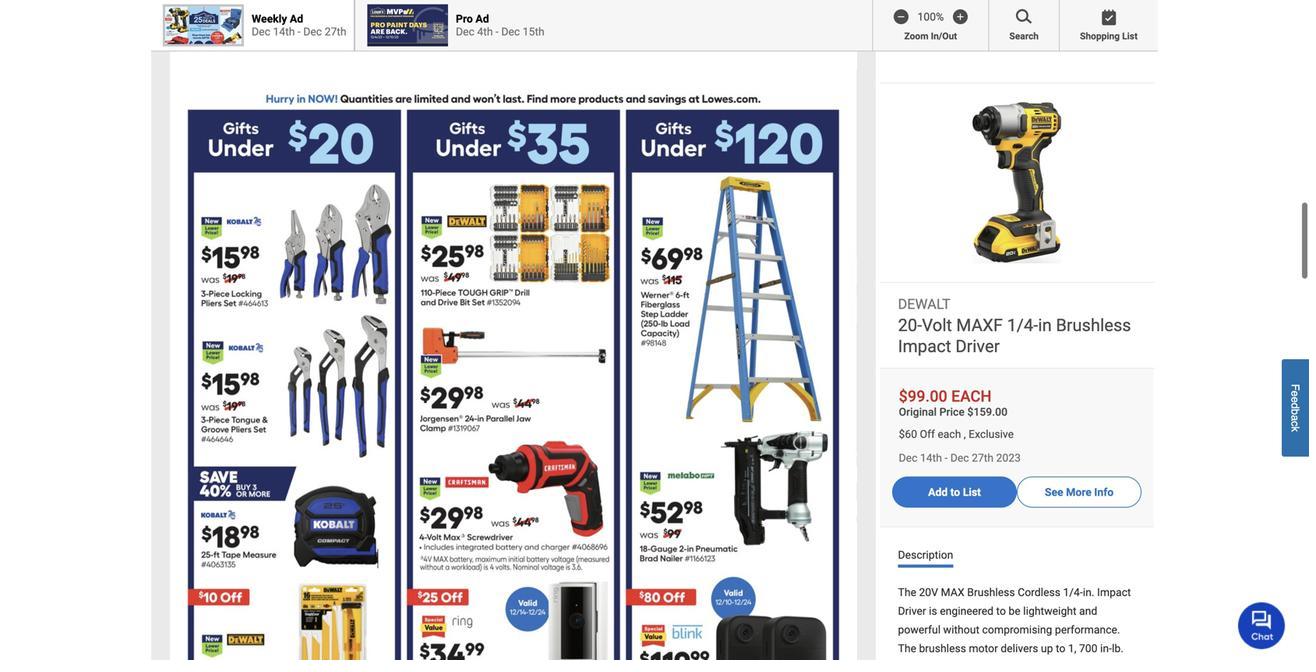 Task type: vqa. For each thing, say whether or not it's contained in the screenshot.
top for
no



Task type: describe. For each thing, give the bounding box(es) containing it.
d
[[1290, 403, 1302, 409]]

b
[[1290, 409, 1302, 415]]

2 e from the top
[[1290, 397, 1302, 403]]

a
[[1290, 415, 1302, 421]]

1 e from the top
[[1290, 391, 1302, 397]]

f e e d b a c k
[[1290, 384, 1302, 432]]



Task type: locate. For each thing, give the bounding box(es) containing it.
k
[[1290, 427, 1302, 432]]

f e e d b a c k button
[[1283, 360, 1310, 457]]

c
[[1290, 421, 1302, 427]]

e
[[1290, 391, 1302, 397], [1290, 397, 1302, 403]]

e up 'd'
[[1290, 391, 1302, 397]]

chat invite button image
[[1239, 602, 1286, 650]]

e up 'b'
[[1290, 397, 1302, 403]]

f
[[1290, 384, 1302, 391]]



